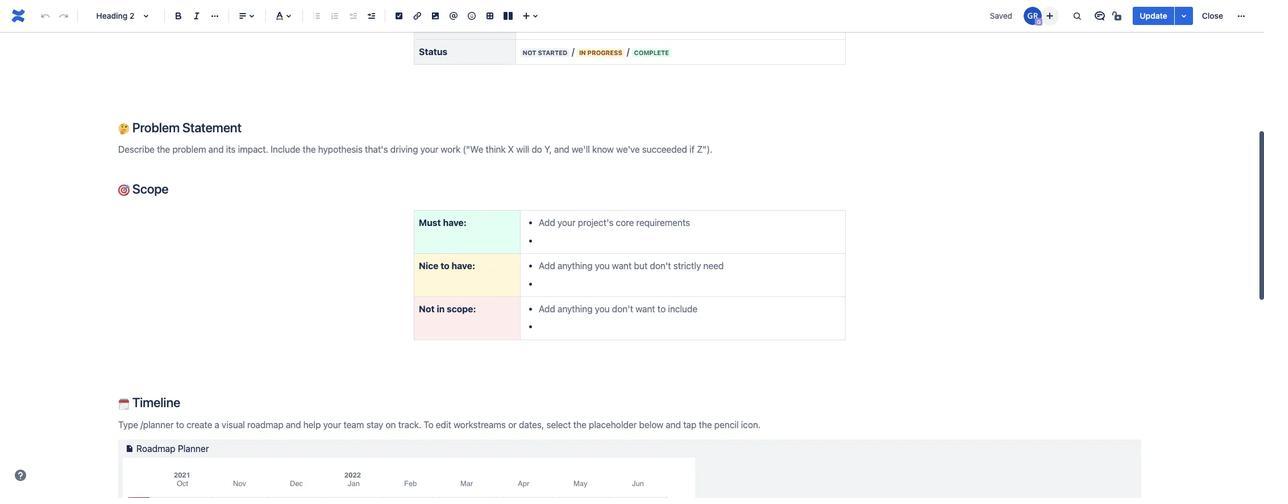 Task type: locate. For each thing, give the bounding box(es) containing it.
1 vertical spatial in
[[437, 304, 445, 314]]

nice to have:
[[419, 261, 475, 271]]

statement
[[182, 120, 242, 135]]

2 / from the left
[[627, 47, 630, 57]]

0 vertical spatial have:
[[443, 218, 467, 228]]

in
[[579, 49, 586, 56], [437, 304, 445, 314]]

have: right the to
[[452, 261, 475, 271]]

scope
[[130, 181, 169, 197]]

numbered list ⌘⇧7 image
[[328, 9, 342, 23]]

align left image
[[236, 9, 250, 23]]

scope:
[[447, 304, 476, 314]]

outdent ⇧tab image
[[346, 9, 360, 23]]

in left progress
[[579, 49, 586, 56]]

roadmap
[[136, 444, 175, 454]]

update
[[1140, 11, 1168, 20]]

/ right progress
[[627, 47, 630, 57]]

not
[[523, 49, 536, 56]]

redo ⌘⇧z image
[[57, 9, 70, 23]]

2
[[130, 11, 135, 20]]

in right not
[[437, 304, 445, 314]]

have: right must at top left
[[443, 218, 467, 228]]

:thinking: image
[[118, 123, 130, 135]]

in inside not started / in progress / complete
[[579, 49, 586, 56]]

/
[[572, 47, 575, 57], [627, 47, 630, 57]]

started
[[538, 49, 567, 56]]

problem statement
[[130, 120, 242, 135]]

update button
[[1133, 7, 1174, 25]]

have:
[[443, 218, 467, 228], [452, 261, 475, 271]]

1 horizontal spatial /
[[627, 47, 630, 57]]

:dart: image
[[118, 185, 130, 196], [118, 185, 130, 196]]

find and replace image
[[1071, 9, 1084, 23]]

help image
[[14, 469, 27, 483]]

problem
[[132, 120, 180, 135]]

0 vertical spatial in
[[579, 49, 586, 56]]

complete
[[634, 49, 669, 56]]

roadmap planner
[[136, 444, 209, 454]]

status
[[419, 47, 448, 57]]

saved
[[990, 11, 1013, 20]]

emoji image
[[465, 9, 479, 23]]

confluence image
[[9, 7, 27, 25]]

:calendar_spiral: image
[[118, 399, 130, 410], [118, 399, 130, 410]]

table image
[[483, 9, 497, 23]]

roadmap planner image
[[123, 442, 136, 456]]

progress
[[588, 49, 622, 56]]

/ right started
[[572, 47, 575, 57]]

to
[[441, 261, 450, 271]]

0 horizontal spatial in
[[437, 304, 445, 314]]

more formatting image
[[208, 9, 222, 23]]

0 horizontal spatial /
[[572, 47, 575, 57]]

1 horizontal spatial in
[[579, 49, 586, 56]]

adjust update settings image
[[1177, 9, 1191, 23]]

comment icon image
[[1093, 9, 1107, 23]]



Task type: describe. For each thing, give the bounding box(es) containing it.
1 / from the left
[[572, 47, 575, 57]]

indent tab image
[[364, 9, 378, 23]]

no restrictions image
[[1112, 9, 1125, 23]]

layouts image
[[501, 9, 515, 23]]

bold ⌘b image
[[172, 9, 185, 23]]

action item image
[[392, 9, 406, 23]]

not
[[419, 304, 435, 314]]

more image
[[1235, 9, 1248, 23]]

mention image
[[447, 9, 460, 23]]

must
[[419, 218, 441, 228]]

:thinking: image
[[118, 123, 130, 135]]

close button
[[1195, 7, 1230, 25]]

not in scope:
[[419, 304, 476, 314]]

heading
[[96, 11, 128, 20]]

close
[[1202, 11, 1223, 20]]

add image, video, or file image
[[429, 9, 442, 23]]

italic ⌘i image
[[190, 9, 204, 23]]

confluence image
[[9, 7, 27, 25]]

timeline
[[130, 395, 180, 411]]

1 vertical spatial have:
[[452, 261, 475, 271]]

undo ⌘z image
[[39, 9, 52, 23]]

invite to edit image
[[1043, 9, 1057, 22]]

must have:
[[419, 218, 467, 228]]

planner
[[178, 444, 209, 454]]

not started / in progress / complete
[[523, 47, 669, 57]]

greg robinson image
[[1024, 7, 1042, 25]]

editable content region
[[100, 0, 1160, 499]]

heading 2 button
[[82, 3, 160, 28]]

bullet list ⌘⇧8 image
[[310, 9, 323, 23]]

heading 2
[[96, 11, 135, 20]]

link image
[[410, 9, 424, 23]]

nice
[[419, 261, 439, 271]]



Task type: vqa. For each thing, say whether or not it's contained in the screenshot.
Cards image
no



